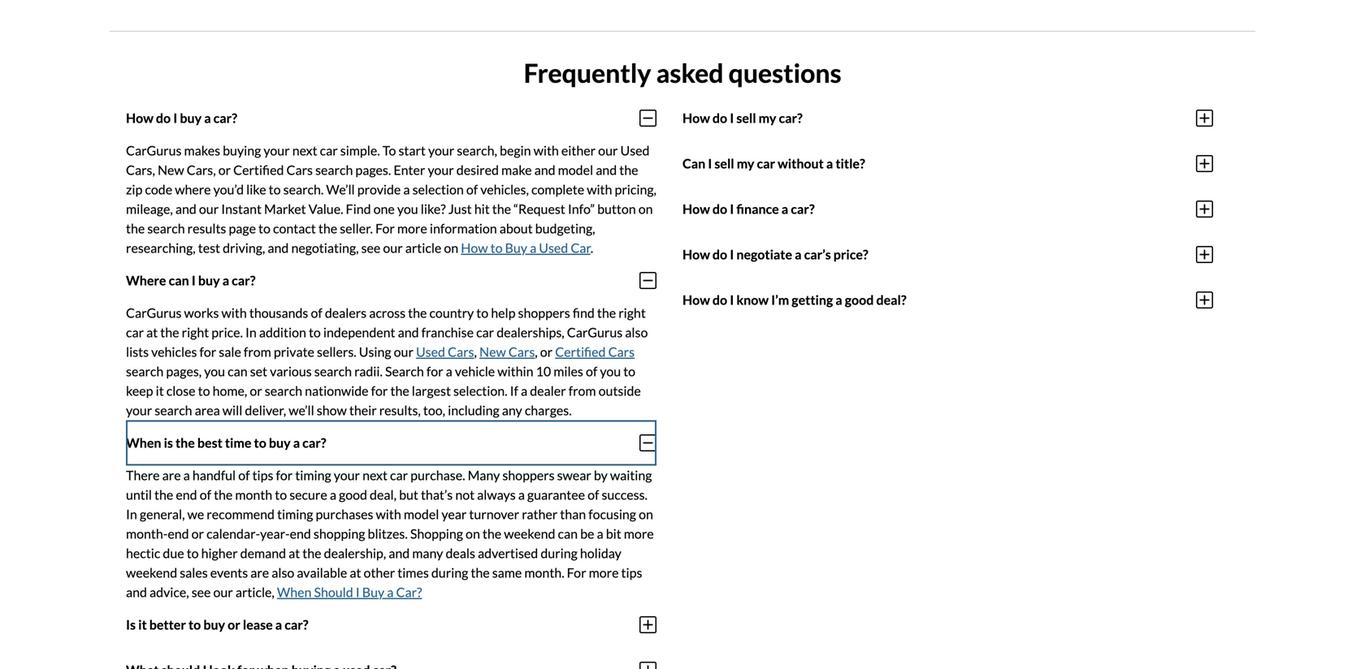 Task type: locate. For each thing, give the bounding box(es) containing it.
next up 'search.'
[[292, 143, 317, 158]]

for up largest
[[427, 364, 444, 379]]

where
[[126, 273, 166, 289]]

0 vertical spatial good
[[845, 292, 874, 308]]

1 horizontal spatial when
[[277, 585, 312, 601]]

sell right can
[[715, 156, 735, 172]]

minus square image for cargurus makes buying your next car simple. to start your search, begin with either our used cars, new cars, or certified cars search pages. enter your desired make and model and the zip code where you'd like to search. we'll provide a selection of vehicles, complete with pricing, mileage, and our instant market value. find one you like? just hit the "request info" button on the search results page to contact the seller. for more information about budgeting, researching, test driving, and negotiating, see our article on
[[640, 108, 657, 128]]

minus square image inside 'how do i buy a car?' dropdown button
[[640, 108, 657, 128]]

0 vertical spatial new
[[158, 162, 184, 178]]

tips down holiday in the bottom left of the page
[[622, 565, 643, 581]]

how up can
[[683, 110, 710, 126]]

1 vertical spatial for
[[567, 565, 587, 581]]

from inside used cars , new cars , or certified cars search pages, you can set various search radii. search for a vehicle within 10 miles of you to keep it close to home, or search nationwide for the largest selection. if a dealer from outside your search area will deliver, we'll show their results, too, including any charges.
[[569, 383, 596, 399]]

plus square image inside can i sell my car without a title? dropdown button
[[1197, 154, 1214, 173]]

the down handful
[[214, 487, 233, 503]]

0 horizontal spatial it
[[138, 617, 147, 633]]

cars inside cargurus makes buying your next car simple. to start your search, begin with either our used cars, new cars, or certified cars search pages. enter your desired make and model and the zip code where you'd like to search. we'll provide a selection of vehicles, complete with pricing, mileage, and our instant market value. find one you like? just hit the "request info" button on the search results page to contact the seller. for more information about budgeting, researching, test driving, and negotiating, see our article on
[[287, 162, 313, 178]]

i up works
[[192, 273, 196, 289]]

how up zip
[[126, 110, 154, 126]]

0 vertical spatial from
[[244, 344, 271, 360]]

0 vertical spatial during
[[541, 546, 578, 562]]

and down the where
[[175, 201, 197, 217]]

car left 'simple.'
[[320, 143, 338, 158]]

model inside there are a handful of tips for timing your next car purchase. many shoppers swear by waiting until the end of the month to secure a good deal, but that's not always a guarantee of success. in general, we recommend timing purchases with model year turnover rather than focusing on month-end or calendar-year-end shopping blitzes. shopping on the weekend can be a bit more hectic due to higher demand at the dealership, and many deals advertised during holiday weekend sales events are also available at other times during the same month. for more tips and advice, see our article,
[[404, 507, 439, 523]]

with right begin
[[534, 143, 559, 158]]

the right the hit
[[492, 201, 511, 217]]

used down franchise
[[416, 344, 445, 360]]

cars
[[287, 162, 313, 178], [448, 344, 474, 360], [509, 344, 535, 360], [609, 344, 635, 360]]

swear
[[557, 468, 592, 484]]

1 horizontal spatial ,
[[535, 344, 538, 360]]

until
[[126, 487, 152, 503]]

at down dealership,
[[350, 565, 361, 581]]

asked
[[657, 57, 724, 89]]

plus square image inside how do i finance a car? dropdown button
[[1197, 199, 1214, 219]]

i
[[173, 110, 177, 126], [730, 110, 734, 126], [708, 156, 712, 172], [730, 201, 734, 217], [730, 247, 734, 263], [192, 273, 196, 289], [730, 292, 734, 308], [356, 585, 360, 601]]

of down desired
[[466, 182, 478, 197]]

0 vertical spatial more
[[397, 221, 427, 236]]

in
[[246, 325, 257, 340], [126, 507, 137, 523]]

close
[[166, 383, 196, 399]]

with up price.
[[222, 305, 247, 321]]

0 horizontal spatial more
[[397, 221, 427, 236]]

the up pricing, on the left
[[620, 162, 639, 178]]

my
[[759, 110, 777, 126], [737, 156, 755, 172]]

car inside there are a handful of tips for timing your next car purchase. many shoppers swear by waiting until the end of the month to secure a good deal, but that's not always a guarantee of success. in general, we recommend timing purchases with model year turnover rather than focusing on month-end or calendar-year-end shopping blitzes. shopping on the weekend can be a bit more hectic due to higher demand at the dealership, and many deals advertised during holiday weekend sales events are also available at other times during the same month. for more tips and advice, see our article,
[[390, 468, 408, 484]]

within
[[498, 364, 534, 379]]

from
[[244, 344, 271, 360], [569, 383, 596, 399]]

1 horizontal spatial good
[[845, 292, 874, 308]]

i for how do i finance a car?
[[730, 201, 734, 217]]

see down sales at the bottom
[[192, 585, 211, 601]]

1 minus square image from the top
[[640, 108, 657, 128]]

0 vertical spatial tips
[[252, 468, 273, 484]]

at inside cargurus works with thousands of dealers across the country to help shoppers find the right car at the right price. in addition to independent and franchise car dealerships, cargurus also lists vehicles for sale from private sellers. using our
[[146, 325, 158, 340]]

radii.
[[355, 364, 383, 379]]

1 horizontal spatial used
[[539, 240, 568, 256]]

to right time
[[254, 435, 266, 451]]

1 horizontal spatial my
[[759, 110, 777, 126]]

0 horizontal spatial from
[[244, 344, 271, 360]]

of down certified cars link
[[586, 364, 598, 379]]

i for how do i negotiate a car's price?
[[730, 247, 734, 263]]

blitzes.
[[368, 526, 408, 542]]

home,
[[213, 383, 247, 399]]

complete
[[532, 182, 585, 197]]

how inside "dropdown button"
[[683, 247, 710, 263]]

a inside "dropdown button"
[[795, 247, 802, 263]]

model down 'either'
[[558, 162, 594, 178]]

car inside cargurus makes buying your next car simple. to start your search, begin with either our used cars, new cars, or certified cars search pages. enter your desired make and model and the zip code where you'd like to search. we'll provide a selection of vehicles, complete with pricing, mileage, and our instant market value. find one you like? just hit the "request info" button on the search results page to contact the seller. for more information about budgeting, researching, test driving, and negotiating, see our article on
[[320, 143, 338, 158]]

1 vertical spatial when
[[277, 585, 312, 601]]

during down deals
[[432, 565, 469, 581]]

0 horizontal spatial in
[[126, 507, 137, 523]]

0 horizontal spatial tips
[[252, 468, 273, 484]]

do for sell
[[713, 110, 728, 126]]

0 horizontal spatial plus square image
[[640, 661, 657, 670]]

model inside cargurus makes buying your next car simple. to start your search, begin with either our used cars, new cars, or certified cars search pages. enter your desired make and model and the zip code where you'd like to search. we'll provide a selection of vehicles, complete with pricing, mileage, and our instant market value. find one you like? just hit the "request info" button on the search results page to contact the seller. for more information about budgeting, researching, test driving, and negotiating, see our article on
[[558, 162, 594, 178]]

your right start at the left top of page
[[428, 143, 455, 158]]

1 vertical spatial weekend
[[126, 565, 177, 581]]

0 vertical spatial weekend
[[504, 526, 556, 542]]

be
[[581, 526, 595, 542]]

shoppers inside cargurus works with thousands of dealers across the country to help shoppers find the right car at the right price. in addition to independent and franchise car dealerships, cargurus also lists vehicles for sale from private sellers. using our
[[518, 305, 570, 321]]

or inside there are a handful of tips for timing your next car purchase. many shoppers swear by waiting until the end of the month to secure a good deal, but that's not always a guarantee of success. in general, we recommend timing purchases with model year turnover rather than focusing on month-end or calendar-year-end shopping blitzes. shopping on the weekend can be a bit more hectic due to higher demand at the dealership, and many deals advertised during holiday weekend sales events are also available at other times during the same month. for more tips and advice, see our article,
[[192, 526, 204, 542]]

page
[[229, 221, 256, 236]]

results,
[[379, 403, 421, 419]]

for up "secure" on the bottom of page
[[276, 468, 293, 484]]

2 horizontal spatial you
[[600, 364, 621, 379]]

the inside dropdown button
[[176, 435, 195, 451]]

do inside 'how do i buy a car?' dropdown button
[[156, 110, 171, 126]]

certified cars link
[[555, 344, 635, 360]]

on
[[639, 201, 653, 217], [444, 240, 459, 256], [639, 507, 653, 523], [466, 526, 480, 542]]

a right getting
[[836, 292, 843, 308]]

with inside there are a handful of tips for timing your next car purchase. many shoppers swear by waiting until the end of the month to secure a good deal, but that's not always a guarantee of success. in general, we recommend timing purchases with model year turnover rather than focusing on month-end or calendar-year-end shopping blitzes. shopping on the weekend can be a bit more hectic due to higher demand at the dealership, and many deals advertised during holiday weekend sales events are also available at other times during the same month. for more tips and advice, see our article,
[[376, 507, 401, 523]]

2 horizontal spatial can
[[558, 526, 578, 542]]

1 vertical spatial sell
[[715, 156, 735, 172]]

various
[[270, 364, 312, 379]]

0 vertical spatial cargurus
[[126, 143, 182, 158]]

and
[[535, 162, 556, 178], [596, 162, 617, 178], [175, 201, 197, 217], [268, 240, 289, 256], [398, 325, 419, 340], [389, 546, 410, 562], [126, 585, 147, 601]]

to inside dropdown button
[[254, 435, 266, 451]]

negotiate
[[737, 247, 793, 263]]

cargurus down where
[[126, 305, 182, 321]]

1 horizontal spatial see
[[361, 240, 381, 256]]

handful
[[193, 468, 236, 484]]

a right lease
[[275, 617, 282, 633]]

1 horizontal spatial you
[[397, 201, 418, 217]]

plus square image inside how do i know i'm getting a good deal? dropdown button
[[1197, 290, 1214, 310]]

i left know
[[730, 292, 734, 308]]

price.
[[212, 325, 243, 340]]

to right like
[[269, 182, 281, 197]]

for inside cargurus makes buying your next car simple. to start your search, begin with either our used cars, new cars, or certified cars search pages. enter your desired make and model and the zip code where you'd like to search. we'll provide a selection of vehicles, complete with pricing, mileage, and our instant market value. find one you like? just hit the "request info" button on the search results page to contact the seller. for more information about budgeting, researching, test driving, and negotiating, see our article on
[[376, 221, 395, 236]]

new inside used cars , new cars , or certified cars search pages, you can set various search radii. search for a vehicle within 10 miles of you to keep it close to home, or search nationwide for the largest selection. if a dealer from outside your search area will deliver, we'll show their results, too, including any charges.
[[480, 344, 506, 360]]

plus square image
[[1197, 245, 1214, 264], [640, 661, 657, 670]]

0 vertical spatial certified
[[233, 162, 284, 178]]

0 vertical spatial my
[[759, 110, 777, 126]]

higher
[[201, 546, 238, 562]]

good
[[845, 292, 874, 308], [339, 487, 367, 503]]

can i sell my car without a title?
[[683, 156, 866, 172]]

2 vertical spatial at
[[350, 565, 361, 581]]

plus square image inside how do i sell my car? dropdown button
[[1197, 108, 1214, 128]]

0 vertical spatial buy
[[505, 240, 528, 256]]

1 vertical spatial next
[[363, 468, 388, 484]]

is
[[164, 435, 173, 451]]

the down mileage,
[[126, 221, 145, 236]]

1 horizontal spatial plus square image
[[1197, 245, 1214, 264]]

how do i sell my car?
[[683, 110, 803, 126]]

new inside cargurus makes buying your next car simple. to start your search, begin with either our used cars, new cars, or certified cars search pages. enter your desired make and model and the zip code where you'd like to search. we'll provide a selection of vehicles, complete with pricing, mileage, and our instant market value. find one you like? just hit the "request info" button on the search results page to contact the seller. for more information about budgeting, researching, test driving, and negotiating, see our article on
[[158, 162, 184, 178]]

my inside can i sell my car without a title? dropdown button
[[737, 156, 755, 172]]

how inside dropdown button
[[683, 110, 710, 126]]

of inside used cars , new cars , or certified cars search pages, you can set various search radii. search for a vehicle within 10 miles of you to keep it close to home, or search nationwide for the largest selection. if a dealer from outside your search area will deliver, we'll show their results, too, including any charges.
[[586, 364, 598, 379]]

how down can
[[683, 201, 710, 217]]

1 vertical spatial certified
[[555, 344, 606, 360]]

lease
[[243, 617, 273, 633]]

good inside there are a handful of tips for timing your next car purchase. many shoppers swear by waiting until the end of the month to secure a good deal, but that's not always a guarantee of success. in general, we recommend timing purchases with model year turnover rather than focusing on month-end or calendar-year-end shopping blitzes. shopping on the weekend can be a bit more hectic due to higher demand at the dealership, and many deals advertised during holiday weekend sales events are also available at other times during the same month. for more tips and advice, see our article,
[[339, 487, 367, 503]]

car?
[[396, 585, 422, 601]]

when left is
[[126, 435, 161, 451]]

1 vertical spatial at
[[289, 546, 300, 562]]

1 horizontal spatial for
[[567, 565, 587, 581]]

0 horizontal spatial used
[[416, 344, 445, 360]]

in inside there are a handful of tips for timing your next car purchase. many shoppers swear by waiting until the end of the month to secure a good deal, but that's not always a guarantee of success. in general, we recommend timing purchases with model year turnover rather than focusing on month-end or calendar-year-end shopping blitzes. shopping on the weekend can be a bit more hectic due to higher demand at the dealership, and many deals advertised during holiday weekend sales events are also available at other times during the same month. for more tips and advice, see our article,
[[126, 507, 137, 523]]

do down asked on the top of the page
[[713, 110, 728, 126]]

do inside how do i finance a car? dropdown button
[[713, 201, 728, 217]]

tips up month
[[252, 468, 273, 484]]

at down year-
[[289, 546, 300, 562]]

1 vertical spatial my
[[737, 156, 755, 172]]

purchases
[[316, 507, 374, 523]]

for inside there are a handful of tips for timing your next car purchase. many shoppers swear by waiting until the end of the month to secure a good deal, but that's not always a guarantee of success. in general, we recommend timing purchases with model year turnover rather than focusing on month-end or calendar-year-end shopping blitzes. shopping on the weekend can be a bit more hectic due to higher demand at the dealership, and many deals advertised during holiday weekend sales events are also available at other times during the same month. for more tips and advice, see our article,
[[276, 468, 293, 484]]

2 horizontal spatial more
[[624, 526, 654, 542]]

how for how to buy a used car .
[[461, 240, 488, 256]]

minus square image inside the where can i buy a car? dropdown button
[[640, 271, 657, 290]]

1 horizontal spatial certified
[[555, 344, 606, 360]]

car? right the finance
[[791, 201, 815, 217]]

do for finance
[[713, 201, 728, 217]]

i for when should i buy a car?
[[356, 585, 360, 601]]

you up the outside
[[600, 364, 621, 379]]

next
[[292, 143, 317, 158], [363, 468, 388, 484]]

1 vertical spatial buy
[[362, 585, 385, 601]]

how left negotiate
[[683, 247, 710, 263]]

cars, down makes
[[187, 162, 216, 178]]

0 horizontal spatial new
[[158, 162, 184, 178]]

timing up "secure" on the bottom of page
[[295, 468, 331, 484]]

or down set
[[250, 383, 262, 399]]

using
[[359, 344, 391, 360]]

0 vertical spatial it
[[156, 383, 164, 399]]

i inside "dropdown button"
[[730, 247, 734, 263]]

weekend down rather
[[504, 526, 556, 542]]

you up 'home,'
[[204, 364, 225, 379]]

0 horizontal spatial right
[[182, 325, 209, 340]]

can inside dropdown button
[[169, 273, 189, 289]]

i for where can i buy a car?
[[192, 273, 196, 289]]

0 horizontal spatial my
[[737, 156, 755, 172]]

0 vertical spatial sell
[[737, 110, 757, 126]]

0 horizontal spatial buy
[[362, 585, 385, 601]]

or down 'we' at the left bottom
[[192, 526, 204, 542]]

1 vertical spatial minus square image
[[640, 271, 657, 290]]

0 vertical spatial used
[[621, 143, 650, 158]]

in right price.
[[246, 325, 257, 340]]

a right if
[[521, 383, 528, 399]]

1 vertical spatial plus square image
[[640, 661, 657, 670]]

1 horizontal spatial cars,
[[187, 162, 216, 178]]

car? up buying
[[214, 110, 237, 126]]

1 vertical spatial more
[[624, 526, 654, 542]]

for down holiday in the bottom left of the page
[[567, 565, 587, 581]]

you
[[397, 201, 418, 217], [204, 364, 225, 379], [600, 364, 621, 379]]

car? down we'll
[[303, 435, 326, 451]]

0 horizontal spatial also
[[272, 565, 295, 581]]

when is the best time to buy a car? button
[[126, 421, 657, 466]]

1 vertical spatial tips
[[622, 565, 643, 581]]

0 horizontal spatial model
[[404, 507, 439, 523]]

bit
[[606, 526, 622, 542]]

is it better to buy or lease a car? button
[[126, 603, 657, 648]]

new cars link
[[480, 344, 535, 360]]

used
[[621, 143, 650, 158], [539, 240, 568, 256], [416, 344, 445, 360]]

, down dealerships,
[[535, 344, 538, 360]]

sale
[[219, 344, 241, 360]]

next up "deal,"
[[363, 468, 388, 484]]

2 minus square image from the top
[[640, 271, 657, 290]]

to right better
[[189, 617, 201, 633]]

1 vertical spatial during
[[432, 565, 469, 581]]

holiday
[[580, 546, 622, 562]]

at up lists
[[146, 325, 158, 340]]

used down budgeting,
[[539, 240, 568, 256]]

0 horizontal spatial see
[[192, 585, 211, 601]]

either
[[562, 143, 596, 158]]

sell inside dropdown button
[[737, 110, 757, 126]]

a up makes
[[204, 110, 211, 126]]

you'd
[[214, 182, 244, 197]]

set
[[250, 364, 267, 379]]

or left lease
[[228, 617, 240, 633]]

good inside how do i know i'm getting a good deal? dropdown button
[[845, 292, 874, 308]]

of
[[466, 182, 478, 197], [311, 305, 323, 321], [586, 364, 598, 379], [238, 468, 250, 484], [200, 487, 211, 503], [588, 487, 599, 503]]

hit
[[475, 201, 490, 217]]

how for how do i finance a car?
[[683, 201, 710, 217]]

desired
[[457, 162, 499, 178]]

button
[[598, 201, 636, 217]]

0 vertical spatial next
[[292, 143, 317, 158]]

minus square image
[[640, 108, 657, 128], [640, 271, 657, 290]]

a down driving,
[[223, 273, 229, 289]]

a left car's
[[795, 247, 802, 263]]

dealership,
[[324, 546, 386, 562]]

1 horizontal spatial also
[[625, 325, 648, 340]]

car
[[571, 240, 591, 256]]

how for how do i buy a car?
[[126, 110, 154, 126]]

1 horizontal spatial during
[[541, 546, 578, 562]]

0 horizontal spatial can
[[169, 273, 189, 289]]

0 horizontal spatial at
[[146, 325, 158, 340]]

certified
[[233, 162, 284, 178], [555, 344, 606, 360]]

that's
[[421, 487, 453, 503]]

cargurus inside cargurus makes buying your next car simple. to start your search, begin with either our used cars, new cars, or certified cars search pages. enter your desired make and model and the zip code where you'd like to search. we'll provide a selection of vehicles, complete with pricing, mileage, and our instant market value. find one you like? just hit the "request info" button on the search results page to contact the seller. for more information about budgeting, researching, test driving, and negotiating, see our article on
[[126, 143, 182, 158]]

0 vertical spatial plus square image
[[1197, 245, 1214, 264]]

2 horizontal spatial at
[[350, 565, 361, 581]]

can down sale
[[228, 364, 248, 379]]

one
[[374, 201, 395, 217]]

1 vertical spatial in
[[126, 507, 137, 523]]

vehicles,
[[481, 182, 529, 197]]

more inside cargurus makes buying your next car simple. to start your search, begin with either our used cars, new cars, or certified cars search pages. enter your desired make and model and the zip code where you'd like to search. we'll provide a selection of vehicles, complete with pricing, mileage, and our instant market value. find one you like? just hit the "request info" button on the search results page to contact the seller. for more information about budgeting, researching, test driving, and negotiating, see our article on
[[397, 221, 427, 236]]

plus square image inside how do i negotiate a car's price? "dropdown button"
[[1197, 245, 1214, 264]]

1 horizontal spatial from
[[569, 383, 596, 399]]

do inside how do i sell my car? dropdown button
[[713, 110, 728, 126]]

more down holiday in the bottom left of the page
[[589, 565, 619, 581]]

right
[[619, 305, 646, 321], [182, 325, 209, 340]]

a right always
[[518, 487, 525, 503]]

times
[[398, 565, 429, 581]]

1 vertical spatial from
[[569, 383, 596, 399]]

0 horizontal spatial when
[[126, 435, 161, 451]]

from up set
[[244, 344, 271, 360]]

i up can i sell my car without a title?
[[730, 110, 734, 126]]

not
[[456, 487, 475, 503]]

buy inside "is it better to buy or lease a car?" dropdown button
[[203, 617, 225, 633]]

and up pricing, on the left
[[596, 162, 617, 178]]

1 vertical spatial shoppers
[[503, 468, 555, 484]]

the up results,
[[391, 383, 410, 399]]

a inside dropdown button
[[293, 435, 300, 451]]

next inside cargurus makes buying your next car simple. to start your search, begin with either our used cars, new cars, or certified cars search pages. enter your desired make and model and the zip code where you'd like to search. we'll provide a selection of vehicles, complete with pricing, mileage, and our instant market value. find one you like? just hit the "request info" button on the search results page to contact the seller. for more information about budgeting, researching, test driving, and negotiating, see our article on
[[292, 143, 317, 158]]

my inside how do i sell my car? dropdown button
[[759, 110, 777, 126]]

our
[[598, 143, 618, 158], [199, 201, 219, 217], [383, 240, 403, 256], [394, 344, 414, 360], [213, 585, 233, 601]]

also down demand
[[272, 565, 295, 581]]

calendar-
[[207, 526, 260, 542]]

plus square image for is it better to buy or lease a car?
[[640, 616, 657, 635]]

your up "purchases"
[[334, 468, 360, 484]]

buy up makes
[[180, 110, 202, 126]]

enter
[[394, 162, 425, 178]]

there are a handful of tips for timing your next car purchase. many shoppers swear by waiting until the end of the month to secure a good deal, but that's not always a guarantee of success. in general, we recommend timing purchases with model year turnover rather than focusing on month-end or calendar-year-end shopping blitzes. shopping on the weekend can be a bit more hectic due to higher demand at the dealership, and many deals advertised during holiday weekend sales events are also available at other times during the same month. for more tips and advice, see our article,
[[126, 468, 654, 601]]

vehicle
[[455, 364, 495, 379]]

i inside dropdown button
[[730, 110, 734, 126]]

more
[[397, 221, 427, 236], [624, 526, 654, 542], [589, 565, 619, 581]]

a down enter
[[404, 182, 410, 197]]

0 vertical spatial in
[[246, 325, 257, 340]]

1 horizontal spatial sell
[[737, 110, 757, 126]]

0 horizontal spatial are
[[162, 468, 181, 484]]

1 vertical spatial also
[[272, 565, 295, 581]]

provide
[[357, 182, 401, 197]]

1 vertical spatial good
[[339, 487, 367, 503]]

2 cars, from the left
[[187, 162, 216, 178]]

1 horizontal spatial more
[[589, 565, 619, 581]]

cargurus up certified cars link
[[567, 325, 623, 340]]

plus square image for how do i know i'm getting a good deal?
[[1197, 290, 1214, 310]]

0 vertical spatial model
[[558, 162, 594, 178]]

plus square image for can i sell my car without a title?
[[1197, 154, 1214, 173]]

used up pricing, on the left
[[621, 143, 650, 158]]

can inside there are a handful of tips for timing your next car purchase. many shoppers swear by waiting until the end of the month to secure a good deal, but that's not always a guarantee of success. in general, we recommend timing purchases with model year turnover rather than focusing on month-end or calendar-year-end shopping blitzes. shopping on the weekend can be a bit more hectic due to higher demand at the dealership, and many deals advertised during holiday weekend sales events are also available at other times during the same month. for more tips and advice, see our article,
[[558, 526, 578, 542]]

a up "purchases"
[[330, 487, 337, 503]]

cars up 'search.'
[[287, 162, 313, 178]]

charges.
[[525, 403, 572, 419]]

0 vertical spatial can
[[169, 273, 189, 289]]

do inside how do i know i'm getting a good deal? dropdown button
[[713, 292, 728, 308]]

buy
[[180, 110, 202, 126], [198, 273, 220, 289], [269, 435, 291, 451], [203, 617, 225, 633]]

1 horizontal spatial can
[[228, 364, 248, 379]]

dealers
[[325, 305, 367, 321]]

1 horizontal spatial buy
[[505, 240, 528, 256]]

a inside cargurus makes buying your next car simple. to start your search, begin with either our used cars, new cars, or certified cars search pages. enter your desired make and model and the zip code where you'd like to search. we'll provide a selection of vehicles, complete with pricing, mileage, and our instant market value. find one you like? just hit the "request info" button on the search results page to contact the seller. for more information about budgeting, researching, test driving, and negotiating, see our article on
[[404, 182, 410, 197]]

can left be
[[558, 526, 578, 542]]

0 vertical spatial for
[[376, 221, 395, 236]]

certified inside used cars , new cars , or certified cars search pages, you can set various search radii. search for a vehicle within 10 miles of you to keep it close to home, or search nationwide for the largest selection. if a dealer from outside your search area will deliver, we'll show their results, too, including any charges.
[[555, 344, 606, 360]]

cars up within on the left of the page
[[509, 344, 535, 360]]

i for how do i sell my car?
[[730, 110, 734, 126]]

1 vertical spatial cargurus
[[126, 305, 182, 321]]

i left negotiate
[[730, 247, 734, 263]]

car? right lease
[[285, 617, 309, 633]]

0 horizontal spatial next
[[292, 143, 317, 158]]

buy inside the where can i buy a car? dropdown button
[[198, 273, 220, 289]]

rather
[[522, 507, 558, 523]]

car? for how do i finance a car?
[[791, 201, 815, 217]]

the right find
[[597, 305, 616, 321]]

keep
[[126, 383, 153, 399]]

how do i finance a car? button
[[683, 186, 1214, 232]]

1 vertical spatial see
[[192, 585, 211, 601]]

when down available
[[277, 585, 312, 601]]

buy left lease
[[203, 617, 225, 633]]

when for when should i buy a car?
[[277, 585, 312, 601]]

the inside used cars , new cars , or certified cars search pages, you can set various search radii. search for a vehicle within 10 miles of you to keep it close to home, or search nationwide for the largest selection. if a dealer from outside your search area will deliver, we'll show their results, too, including any charges.
[[391, 383, 410, 399]]

when inside dropdown button
[[126, 435, 161, 451]]

i right should
[[356, 585, 360, 601]]

cargurus
[[126, 143, 182, 158], [126, 305, 182, 321], [567, 325, 623, 340]]

1 , from the left
[[474, 344, 477, 360]]

1 horizontal spatial new
[[480, 344, 506, 360]]

sell up can i sell my car without a title?
[[737, 110, 757, 126]]

your up "selection"
[[428, 162, 454, 178]]

buy down deliver,
[[269, 435, 291, 451]]

our inside there are a handful of tips for timing your next car purchase. many shoppers swear by waiting until the end of the month to secure a good deal, but that's not always a guarantee of success. in general, we recommend timing purchases with model year turnover rather than focusing on month-end or calendar-year-end shopping blitzes. shopping on the weekend can be a bit more hectic due to higher demand at the dealership, and many deals advertised during holiday weekend sales events are also available at other times during the same month. for more tips and advice, see our article,
[[213, 585, 233, 601]]

0 vertical spatial when
[[126, 435, 161, 451]]

i up the where
[[173, 110, 177, 126]]

your inside used cars , new cars , or certified cars search pages, you can set various search radii. search for a vehicle within 10 miles of you to keep it close to home, or search nationwide for the largest selection. if a dealer from outside your search area will deliver, we'll show their results, too, including any charges.
[[126, 403, 152, 419]]

plus square image
[[1197, 108, 1214, 128], [1197, 154, 1214, 173], [1197, 199, 1214, 219], [1197, 290, 1214, 310], [640, 616, 657, 635]]

but
[[399, 487, 419, 503]]

do inside how do i negotiate a car's price? "dropdown button"
[[713, 247, 728, 263]]

plus square image inside "is it better to buy or lease a car?" dropdown button
[[640, 616, 657, 635]]

2 vertical spatial cargurus
[[567, 325, 623, 340]]

0 vertical spatial also
[[625, 325, 648, 340]]

a left handful
[[183, 468, 190, 484]]

and down contact
[[268, 240, 289, 256]]

search up the we'll
[[315, 162, 353, 178]]

in inside cargurus works with thousands of dealers across the country to help shoppers find the right car at the right price. in addition to independent and franchise car dealerships, cargurus also lists vehicles for sale from private sellers. using our
[[246, 325, 257, 340]]

0 horizontal spatial ,
[[474, 344, 477, 360]]

"request
[[514, 201, 566, 217]]

0 horizontal spatial certified
[[233, 162, 284, 178]]

time
[[225, 435, 252, 451]]

lists
[[126, 344, 149, 360]]

new
[[158, 162, 184, 178], [480, 344, 506, 360]]

and inside cargurus works with thousands of dealers across the country to help shoppers find the right car at the right price. in addition to independent and franchise car dealerships, cargurus also lists vehicles for sale from private sellers. using our
[[398, 325, 419, 340]]

next inside there are a handful of tips for timing your next car purchase. many shoppers swear by waiting until the end of the month to secure a good deal, but that's not always a guarantee of success. in general, we recommend timing purchases with model year turnover rather than focusing on month-end or calendar-year-end shopping blitzes. shopping on the weekend can be a bit more hectic due to higher demand at the dealership, and many deals advertised during holiday weekend sales events are also available at other times during the same month. for more tips and advice, see our article,
[[363, 468, 388, 484]]

2 vertical spatial more
[[589, 565, 619, 581]]

how
[[126, 110, 154, 126], [683, 110, 710, 126], [683, 201, 710, 217], [461, 240, 488, 256], [683, 247, 710, 263], [683, 292, 710, 308]]

1 vertical spatial model
[[404, 507, 439, 523]]

outside
[[599, 383, 641, 399]]

1 vertical spatial new
[[480, 344, 506, 360]]

during up month. on the left of page
[[541, 546, 578, 562]]

0 horizontal spatial sell
[[715, 156, 735, 172]]

tips
[[252, 468, 273, 484], [622, 565, 643, 581]]



Task type: describe. For each thing, give the bounding box(es) containing it.
thousands
[[249, 305, 308, 321]]

to left help
[[477, 305, 489, 321]]

how do i negotiate a car's price?
[[683, 247, 869, 263]]

our up results
[[199, 201, 219, 217]]

search
[[385, 364, 424, 379]]

mileage,
[[126, 201, 173, 217]]

we'll
[[326, 182, 355, 197]]

1 horizontal spatial at
[[289, 546, 300, 562]]

search.
[[283, 182, 324, 197]]

certified inside cargurus makes buying your next car simple. to start your search, begin with either our used cars, new cars, or certified cars search pages. enter your desired make and model and the zip code where you'd like to search. we'll provide a selection of vehicles, complete with pricing, mileage, and our instant market value. find one you like? just hit the "request info" button on the search results page to contact the seller. for more information about budgeting, researching, test driving, and negotiating, see our article on
[[233, 162, 284, 178]]

our left article
[[383, 240, 403, 256]]

end up the due
[[168, 526, 189, 542]]

value.
[[309, 201, 343, 217]]

to right the due
[[187, 546, 199, 562]]

buy inside when is the best time to buy a car? dropdown button
[[269, 435, 291, 451]]

end left shopping
[[290, 526, 311, 542]]

for inside there are a handful of tips for timing your next car purchase. many shoppers swear by waiting until the end of the month to secure a good deal, but that's not always a guarantee of success. in general, we recommend timing purchases with model year turnover rather than focusing on month-end or calendar-year-end shopping blitzes. shopping on the weekend can be a bit more hectic due to higher demand at the dealership, and many deals advertised during holiday weekend sales events are also available at other times during the same month. for more tips and advice, see our article,
[[567, 565, 587, 581]]

miles
[[554, 364, 584, 379]]

year-
[[260, 526, 290, 542]]

simple.
[[340, 143, 380, 158]]

dealer
[[530, 383, 566, 399]]

can inside used cars , new cars , or certified cars search pages, you can set various search radii. search for a vehicle within 10 miles of you to keep it close to home, or search nationwide for the largest selection. if a dealer from outside your search area will deliver, we'll show their results, too, including any charges.
[[228, 364, 248, 379]]

on down information
[[444, 240, 459, 256]]

to up 'private'
[[309, 325, 321, 340]]

start
[[399, 143, 426, 158]]

about
[[500, 221, 533, 236]]

will
[[223, 403, 243, 419]]

from inside cargurus works with thousands of dealers across the country to help shoppers find the right car at the right price. in addition to independent and franchise car dealerships, cargurus also lists vehicles for sale from private sellers. using our
[[244, 344, 271, 360]]

i right can
[[708, 156, 712, 172]]

of inside cargurus works with thousands of dealers across the country to help shoppers find the right car at the right price. in addition to independent and franchise car dealerships, cargurus also lists vehicles for sale from private sellers. using our
[[311, 305, 323, 321]]

used inside used cars , new cars , or certified cars search pages, you can set various search radii. search for a vehicle within 10 miles of you to keep it close to home, or search nationwide for the largest selection. if a dealer from outside your search area will deliver, we'll show their results, too, including any charges.
[[416, 344, 445, 360]]

used inside cargurus makes buying your next car simple. to start your search, begin with either our used cars, new cars, or certified cars search pages. enter your desired make and model and the zip code where you'd like to search. we'll provide a selection of vehicles, complete with pricing, mileage, and our instant market value. find one you like? just hit the "request info" button on the search results page to contact the seller. for more information about budgeting, researching, test driving, and negotiating, see our article on
[[621, 143, 650, 158]]

we
[[187, 507, 204, 523]]

pricing,
[[615, 182, 657, 197]]

general,
[[140, 507, 185, 523]]

search up nationwide in the left bottom of the page
[[314, 364, 352, 379]]

waiting
[[610, 468, 652, 484]]

do for buy
[[156, 110, 171, 126]]

how do i know i'm getting a good deal?
[[683, 292, 907, 308]]

1 vertical spatial right
[[182, 325, 209, 340]]

we'll
[[289, 403, 314, 419]]

of down handful
[[200, 487, 211, 503]]

demand
[[240, 546, 286, 562]]

where
[[175, 182, 211, 197]]

1 vertical spatial timing
[[277, 507, 313, 523]]

and up complete
[[535, 162, 556, 178]]

franchise
[[422, 325, 474, 340]]

i for how do i know i'm getting a good deal?
[[730, 292, 734, 308]]

seller.
[[340, 221, 373, 236]]

of down by at left
[[588, 487, 599, 503]]

cars down franchise
[[448, 344, 474, 360]]

also inside cargurus works with thousands of dealers across the country to help shoppers find the right car at the right price. in addition to independent and franchise car dealerships, cargurus also lists vehicles for sale from private sellers. using our
[[625, 325, 648, 340]]

the left same
[[471, 565, 490, 581]]

market
[[264, 201, 306, 217]]

1 vertical spatial used
[[539, 240, 568, 256]]

end up 'we' at the left bottom
[[176, 487, 197, 503]]

see inside cargurus makes buying your next car simple. to start your search, begin with either our used cars, new cars, or certified cars search pages. enter your desired make and model and the zip code where you'd like to search. we'll provide a selection of vehicles, complete with pricing, mileage, and our instant market value. find one you like? just hit the "request info" button on the search results page to contact the seller. for more information about budgeting, researching, test driving, and negotiating, see our article on
[[361, 240, 381, 256]]

buy inside 'how do i buy a car?' dropdown button
[[180, 110, 202, 126]]

when for when is the best time to buy a car?
[[126, 435, 161, 451]]

i for how do i buy a car?
[[173, 110, 177, 126]]

car? for how do i buy a car?
[[214, 110, 237, 126]]

it inside used cars , new cars , or certified cars search pages, you can set various search radii. search for a vehicle within 10 miles of you to keep it close to home, or search nationwide for the largest selection. if a dealer from outside your search area will deliver, we'll show their results, too, including any charges.
[[156, 383, 164, 399]]

selection
[[413, 182, 464, 197]]

do for negotiate
[[713, 247, 728, 263]]

month
[[235, 487, 272, 503]]

0 vertical spatial are
[[162, 468, 181, 484]]

0 horizontal spatial during
[[432, 565, 469, 581]]

1 vertical spatial are
[[251, 565, 269, 581]]

the down the value.
[[319, 221, 337, 236]]

month.
[[525, 565, 565, 581]]

your inside there are a handful of tips for timing your next car purchase. many shoppers swear by waiting until the end of the month to secure a good deal, but that's not always a guarantee of success. in general, we recommend timing purchases with model year turnover rather than focusing on month-end or calendar-year-end shopping blitzes. shopping on the weekend can be a bit more hectic due to higher demand at the dealership, and many deals advertised during holiday weekend sales events are also available at other times during the same month. for more tips and advice, see our article,
[[334, 468, 360, 484]]

or up 10
[[540, 344, 553, 360]]

see inside there are a handful of tips for timing your next car purchase. many shoppers swear by waiting until the end of the month to secure a good deal, but that's not always a guarantee of success. in general, we recommend timing purchases with model year turnover rather than focusing on month-end or calendar-year-end shopping blitzes. shopping on the weekend can be a bit more hectic due to higher demand at the dealership, and many deals advertised during holiday weekend sales events are also available at other times during the same month. for more tips and advice, see our article,
[[192, 585, 211, 601]]

should
[[314, 585, 353, 601]]

cargurus makes buying your next car simple. to start your search, begin with either our used cars, new cars, or certified cars search pages. enter your desired make and model and the zip code where you'd like to search. we'll provide a selection of vehicles, complete with pricing, mileage, and our instant market value. find one you like? just hit the "request info" button on the search results page to contact the seller. for more information about budgeting, researching, test driving, and negotiating, see our article on
[[126, 143, 657, 256]]

also inside there are a handful of tips for timing your next car purchase. many shoppers swear by waiting until the end of the month to secure a good deal, but that's not always a guarantee of success. in general, we recommend timing purchases with model year turnover rather than focusing on month-end or calendar-year-end shopping blitzes. shopping on the weekend can be a bit more hectic due to higher demand at the dealership, and many deals advertised during holiday weekend sales events are also available at other times during the same month. for more tips and advice, see our article,
[[272, 565, 295, 581]]

results
[[188, 221, 226, 236]]

a left car?
[[387, 585, 394, 601]]

how for how do i sell my car?
[[683, 110, 710, 126]]

or inside cargurus makes buying your next car simple. to start your search, begin with either our used cars, new cars, or certified cars search pages. enter your desired make and model and the zip code where you'd like to search. we'll provide a selection of vehicles, complete with pricing, mileage, and our instant market value. find one you like? just hit the "request info" button on the search results page to contact the seller. for more information about budgeting, researching, test driving, and negotiating, see our article on
[[218, 162, 231, 178]]

with inside cargurus works with thousands of dealers across the country to help shoppers find the right car at the right price. in addition to independent and franchise car dealerships, cargurus also lists vehicles for sale from private sellers. using our
[[222, 305, 247, 321]]

0 horizontal spatial you
[[204, 364, 225, 379]]

to
[[383, 143, 396, 158]]

1 horizontal spatial right
[[619, 305, 646, 321]]

frequently asked questions
[[524, 57, 842, 89]]

on down pricing, on the left
[[639, 201, 653, 217]]

our inside cargurus works with thousands of dealers across the country to help shoppers find the right car at the right price. in addition to independent and franchise car dealerships, cargurus also lists vehicles for sale from private sellers. using our
[[394, 344, 414, 360]]

vehicles
[[151, 344, 197, 360]]

help
[[491, 305, 516, 321]]

to right page
[[259, 221, 271, 236]]

for down radii.
[[371, 383, 388, 399]]

how for how do i know i'm getting a good deal?
[[683, 292, 710, 308]]

the right across
[[408, 305, 427, 321]]

search up researching,
[[147, 221, 185, 236]]

guarantee
[[528, 487, 585, 503]]

0 vertical spatial timing
[[295, 468, 331, 484]]

finance
[[737, 201, 779, 217]]

year
[[442, 507, 467, 523]]

makes
[[184, 143, 220, 158]]

car down help
[[476, 325, 494, 340]]

title?
[[836, 156, 866, 172]]

for inside cargurus works with thousands of dealers across the country to help shoppers find the right car at the right price. in addition to independent and franchise car dealerships, cargurus also lists vehicles for sale from private sellers. using our
[[200, 344, 216, 360]]

used cars link
[[416, 344, 474, 360]]

driving,
[[223, 240, 265, 256]]

to down the about
[[491, 240, 503, 256]]

search up keep
[[126, 364, 164, 379]]

search down various
[[265, 383, 302, 399]]

plus square image for how do i finance a car?
[[1197, 199, 1214, 219]]

by
[[594, 468, 608, 484]]

to up area
[[198, 383, 210, 399]]

car? for where can i buy a car?
[[232, 273, 256, 289]]

the up vehicles
[[160, 325, 179, 340]]

focusing
[[589, 507, 637, 523]]

budgeting,
[[535, 221, 596, 236]]

0 horizontal spatial weekend
[[126, 565, 177, 581]]

i'm
[[772, 292, 790, 308]]

of up month
[[238, 468, 250, 484]]

shoppers inside there are a handful of tips for timing your next car purchase. many shoppers swear by waiting until the end of the month to secure a good deal, but that's not always a guarantee of success. in general, we recommend timing purchases with model year turnover rather than focusing on month-end or calendar-year-end shopping blitzes. shopping on the weekend can be a bit more hectic due to higher demand at the dealership, and many deals advertised during holiday weekend sales events are also available at other times during the same month. for more tips and advice, see our article,
[[503, 468, 555, 484]]

many
[[468, 468, 500, 484]]

area
[[195, 403, 220, 419]]

to up the outside
[[624, 364, 636, 379]]

instant
[[221, 201, 262, 217]]

on down the success.
[[639, 507, 653, 523]]

to right month
[[275, 487, 287, 503]]

the up general,
[[154, 487, 173, 503]]

a right be
[[597, 526, 604, 542]]

car inside dropdown button
[[757, 156, 776, 172]]

when should i buy a car?
[[277, 585, 422, 601]]

deals
[[446, 546, 476, 562]]

with up button
[[587, 182, 612, 197]]

a right the finance
[[782, 201, 789, 217]]

how do i finance a car?
[[683, 201, 815, 217]]

can
[[683, 156, 706, 172]]

of inside cargurus makes buying your next car simple. to start your search, begin with either our used cars, new cars, or certified cars search pages. enter your desired make and model and the zip code where you'd like to search. we'll provide a selection of vehicles, complete with pricing, mileage, and our instant market value. find one you like? just hit the "request info" button on the search results page to contact the seller. for more information about budgeting, researching, test driving, and negotiating, see our article on
[[466, 182, 478, 197]]

a left 'title?'
[[827, 156, 833, 172]]

to inside dropdown button
[[189, 617, 201, 633]]

how do i sell my car? button
[[683, 95, 1214, 141]]

car? for how do i sell my car?
[[779, 110, 803, 126]]

how do i know i'm getting a good deal? button
[[683, 277, 1214, 323]]

cargurus for cars,
[[126, 143, 182, 158]]

test
[[198, 240, 220, 256]]

sellers.
[[317, 344, 357, 360]]

cars up the outside
[[609, 344, 635, 360]]

a down the about
[[530, 240, 537, 256]]

deal?
[[877, 292, 907, 308]]

due
[[163, 546, 184, 562]]

2 , from the left
[[535, 344, 538, 360]]

sell inside dropdown button
[[715, 156, 735, 172]]

on up deals
[[466, 526, 480, 542]]

you inside cargurus makes buying your next car simple. to start your search, begin with either our used cars, new cars, or certified cars search pages. enter your desired make and model and the zip code where you'd like to search. we'll provide a selection of vehicles, complete with pricing, mileage, and our instant market value. find one you like? just hit the "request info" button on the search results page to contact the seller. for more information about budgeting, researching, test driving, and negotiating, see our article on
[[397, 201, 418, 217]]

is it better to buy or lease a car?
[[126, 617, 309, 633]]

plus square image for how do i sell my car?
[[1197, 108, 1214, 128]]

private
[[274, 344, 315, 360]]

our right 'either'
[[598, 143, 618, 158]]

information
[[430, 221, 497, 236]]

your right buying
[[264, 143, 290, 158]]

purchase.
[[411, 468, 465, 484]]

if
[[510, 383, 519, 399]]

can i sell my car without a title? button
[[683, 141, 1214, 186]]

the down turnover
[[483, 526, 502, 542]]

do for know
[[713, 292, 728, 308]]

and left advice,
[[126, 585, 147, 601]]

and down blitzes.
[[389, 546, 410, 562]]

a down "used cars" link on the left of page
[[446, 364, 453, 379]]

or inside dropdown button
[[228, 617, 240, 633]]

it inside dropdown button
[[138, 617, 147, 633]]

minus square image for cargurus works with thousands of dealers across the country to help shoppers find the right car at the right price. in addition to independent and franchise car dealerships, cargurus also lists vehicles for sale from private sellers. using our
[[640, 271, 657, 290]]

how for how do i negotiate a car's price?
[[683, 247, 710, 263]]

than
[[560, 507, 586, 523]]

recommend
[[207, 507, 275, 523]]

1 cars, from the left
[[126, 162, 155, 178]]

car up lists
[[126, 325, 144, 340]]

used cars , new cars , or certified cars search pages, you can set various search radii. search for a vehicle within 10 miles of you to keep it close to home, or search nationwide for the largest selection. if a dealer from outside your search area will deliver, we'll show their results, too, including any charges.
[[126, 344, 641, 419]]

where can i buy a car? button
[[126, 258, 657, 303]]

the up available
[[303, 546, 322, 562]]

cargurus for at
[[126, 305, 182, 321]]

minus square image
[[640, 434, 657, 453]]

search down close
[[155, 403, 192, 419]]

selection.
[[454, 383, 508, 399]]

show
[[317, 403, 347, 419]]

cargurus works with thousands of dealers across the country to help shoppers find the right car at the right price. in addition to independent and franchise car dealerships, cargurus also lists vehicles for sale from private sellers. using our
[[126, 305, 648, 360]]

like
[[246, 182, 266, 197]]

find
[[346, 201, 371, 217]]

including
[[448, 403, 500, 419]]

independent
[[323, 325, 396, 340]]

advertised
[[478, 546, 538, 562]]

secure
[[290, 487, 327, 503]]

advice,
[[150, 585, 189, 601]]



Task type: vqa. For each thing, say whether or not it's contained in the screenshot.
the topmost Audi
no



